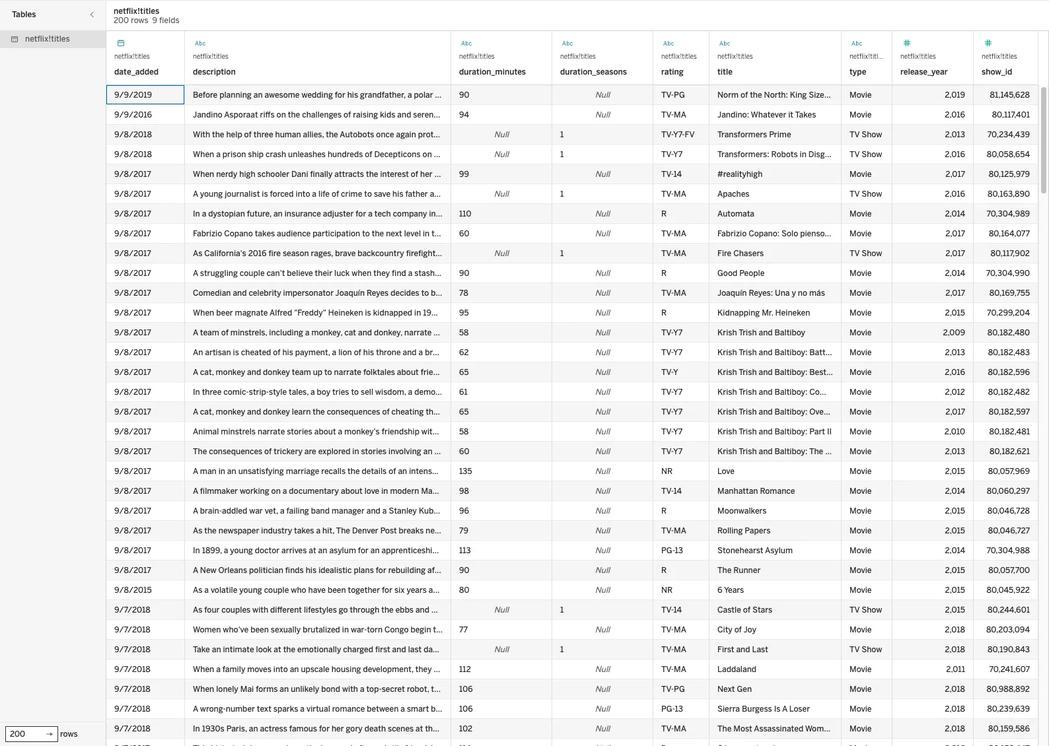 Task type: locate. For each thing, give the bounding box(es) containing it.
18 row from the top
[[106, 422, 1039, 442]]

through
[[350, 606, 380, 615]]

no
[[798, 289, 808, 298]]

last
[[408, 646, 422, 655]]

be
[[517, 646, 526, 655]]

number image
[[901, 37, 914, 50], [982, 37, 995, 50]]

movie for krish trish and baltiboy: the greatest trick
[[850, 447, 872, 457]]

tv-ma for the most assassinated woman in the world
[[661, 725, 687, 734]]

1 vertical spatial folktales
[[363, 368, 395, 377]]

0 vertical spatial 9/8/2018
[[114, 130, 152, 139]]

nr for 6 years
[[661, 586, 673, 595]]

netflix!titles inside row group
[[25, 34, 70, 44]]

1 vertical spatial pg
[[674, 685, 685, 695]]

baltiboy: down "krish trish and baltiboy: best friends forever" at right
[[775, 388, 808, 397]]

15 movie from the top
[[850, 447, 872, 457]]

1 tv-y7 from the top
[[661, 150, 683, 159]]

row group
[[106, 85, 1039, 283], [106, 283, 1039, 482], [106, 482, 1039, 680], [106, 680, 1039, 747]]

0 vertical spatial 58
[[459, 328, 469, 338]]

9 movie from the top
[[850, 328, 872, 338]]

14 for as four couples with different lifestyles go through the ebbs and flows of joy and sorrow, each must learn how to live a good life.
[[674, 606, 682, 615]]

9/8/2017 for manhattan romance
[[114, 487, 151, 496]]

9/8/2018
[[114, 130, 152, 139], [114, 150, 152, 159]]

0 horizontal spatial indian
[[501, 328, 525, 338]]

2,015 left 80,244,601
[[945, 606, 965, 615]]

0 vertical spatial new
[[531, 150, 546, 159]]

1 horizontal spatial decepticons
[[566, 130, 613, 139]]

1 tv-14 from the top
[[661, 170, 682, 179]]

pg- down gwinnett
[[661, 705, 675, 714]]

135
[[459, 467, 472, 476]]

1 horizontal spatial folktales
[[434, 328, 465, 338]]

1 horizontal spatial manhattan
[[718, 487, 758, 496]]

2,016 for 80,163,890
[[945, 190, 965, 199]]

protect up ex,
[[610, 150, 638, 159]]

spill
[[484, 566, 500, 576]]

3 1 from the top
[[560, 190, 564, 199]]

tv show for transformers prime
[[850, 130, 882, 139]]

0 horizontal spatial three
[[254, 130, 273, 139]]

2 horizontal spatial on
[[544, 190, 553, 199]]

row group containing 9/7/2018
[[106, 680, 1039, 747]]

movie for moonwalkers
[[850, 507, 872, 516]]

tv-14 down humankind.
[[661, 170, 682, 179]]

baltiboy: down krish trish and baltiboy: part ii
[[775, 447, 808, 457]]

11 9/8/2017 from the top
[[114, 368, 151, 377]]

his left grandfather,
[[347, 91, 358, 100]]

different
[[270, 606, 302, 615]]

0 horizontal spatial regions
[[526, 328, 554, 338]]

5 2,015 from the top
[[945, 566, 965, 576]]

0 vertical spatial 60
[[459, 229, 470, 239]]

14
[[674, 170, 682, 179], [674, 487, 682, 496], [674, 606, 682, 615]]

2 at from the left
[[593, 646, 601, 655]]

13 left stonehearst
[[675, 546, 683, 556]]

a right "is"
[[782, 705, 788, 714]]

2 vertical spatial when
[[193, 309, 214, 318]]

10 ma from the top
[[674, 725, 687, 734]]

to
[[601, 150, 608, 159], [364, 190, 372, 199], [324, 368, 332, 377], [564, 527, 571, 536], [569, 566, 577, 576], [599, 606, 606, 615]]

2 tv-y7 from the top
[[661, 328, 683, 338]]

1 left how
[[560, 606, 564, 615]]

his left "throne"
[[363, 348, 374, 358]]

indian down stories
[[572, 368, 595, 377]]

5 1 from the top
[[560, 606, 564, 615]]

58 down 95 on the top of the page
[[459, 328, 469, 338]]

null for good people
[[595, 269, 610, 278]]

2,015 left 80,046,728
[[945, 507, 965, 516]]

1 horizontal spatial for
[[376, 566, 386, 576]]

1 vertical spatial tv-14
[[661, 487, 682, 496]]

the up autobot
[[552, 130, 564, 139]]

1 vertical spatial as
[[193, 606, 202, 615]]

4 2,017 from the top
[[946, 289, 965, 298]]

filmmaker
[[200, 487, 238, 496]]

14 for when nerdy high schooler dani finally attracts the interest of her longtime crush, she lands in the cross hairs of his ex, a social media celebrity.
[[674, 170, 682, 179]]

113
[[459, 546, 471, 556]]

80,057,700
[[989, 566, 1030, 576]]

2 nr from the top
[[661, 586, 673, 595]]

castle of stars
[[718, 606, 773, 615]]

106 down 112
[[459, 685, 473, 695]]

1 horizontal spatial about
[[397, 368, 419, 377]]

rows inside the netflix!titles 200 rows  9 fields
[[131, 16, 149, 25]]

young
[[200, 190, 223, 199]]

0 vertical spatial on
[[423, 150, 432, 159]]

22 movie from the top
[[850, 586, 872, 595]]

1 up neighbor
[[560, 249, 564, 258]]

1 vertical spatial pg-
[[661, 705, 675, 714]]

1 vertical spatial their
[[315, 269, 332, 278]]

0 vertical spatial narrate
[[404, 328, 432, 338]]

movie
[[850, 91, 872, 100], [850, 110, 872, 120], [850, 170, 872, 179], [850, 209, 872, 219], [850, 229, 872, 239], [850, 269, 872, 278], [850, 289, 872, 298], [850, 309, 872, 318], [850, 328, 872, 338], [850, 348, 872, 358], [850, 368, 872, 377], [850, 388, 872, 397], [850, 408, 872, 417], [850, 428, 872, 437], [850, 447, 872, 457], [850, 467, 872, 476], [850, 487, 872, 496], [850, 507, 872, 516], [850, 527, 872, 536], [850, 546, 872, 556], [850, 566, 872, 576], [850, 586, 872, 595], [850, 626, 872, 635], [850, 665, 872, 675], [850, 685, 872, 695], [850, 705, 872, 714], [850, 725, 872, 734]]

a left lion
[[332, 348, 337, 358]]

14 for a filmmaker working on a documentary about love in modern manhattan becomes personally entangled in the romantic lives of his subjects.
[[674, 487, 682, 496]]

4 tv-y7 from the top
[[661, 388, 683, 397]]

tv- for laddaland
[[661, 665, 674, 675]]

y7 for transformers: robots in disguise
[[673, 150, 683, 159]]

three up ship
[[254, 130, 273, 139]]

2 2,016 from the top
[[945, 150, 965, 159]]

25 movie from the top
[[850, 685, 872, 695]]

team left up
[[292, 368, 311, 377]]

krish for krish trish and baltiboy: oversmartness never pays
[[718, 408, 737, 417]]

0 vertical spatial must
[[472, 91, 491, 100]]

his down the including
[[282, 348, 293, 358]]

comics
[[810, 388, 838, 397]]

tv- for rolling papers
[[661, 527, 674, 536]]

as left four at the left bottom of page
[[193, 606, 202, 615]]

4 tv- from the top
[[661, 150, 673, 159]]

tv-ma for laddaland
[[661, 665, 687, 675]]

lifestyles
[[304, 606, 337, 615]]

1 horizontal spatial with
[[471, 527, 487, 536]]

runner
[[734, 566, 761, 576]]

take
[[193, 646, 210, 655]]

show
[[862, 130, 882, 139], [862, 150, 882, 159], [862, 190, 882, 199], [862, 249, 882, 258], [862, 606, 882, 615], [862, 646, 882, 655]]

the left ebbs
[[381, 606, 394, 615]]

2,018 for 80,159,586
[[945, 725, 965, 734]]

2 vertical spatial 90
[[459, 566, 470, 576]]

1 vertical spatial decepticons
[[374, 150, 421, 159]]

2,017 down 2,012
[[946, 408, 965, 417]]

y7 for krish trish and baltiboy: part ii
[[673, 428, 683, 437]]

king
[[454, 91, 470, 100]]

string image
[[560, 37, 574, 50], [718, 37, 731, 50], [850, 37, 863, 50]]

1 for released
[[560, 646, 564, 655]]

how
[[581, 606, 597, 615]]

manhattan up moonwalkers
[[718, 487, 758, 496]]

show for transformers: robots in disguise
[[862, 150, 882, 159]]

1 2,014 from the top
[[945, 209, 965, 219]]

1 number image from the left
[[901, 37, 914, 50]]

papers
[[745, 527, 771, 536]]

pg for ma
[[674, 91, 685, 100]]

1 65 from the top
[[459, 368, 469, 377]]

16 9/8/2017 from the top
[[114, 467, 151, 476]]

0 horizontal spatial folktales
[[363, 368, 395, 377]]

trick
[[859, 447, 877, 457]]

null for laddaland
[[595, 665, 610, 675]]

journalist
[[225, 190, 260, 199]]

5 9/7/2018 from the top
[[114, 685, 151, 695]]

6 1 from the top
[[560, 646, 564, 655]]

show for castle of stars
[[862, 606, 882, 615]]

2,013 down 2,019
[[945, 130, 965, 139]]

2,019
[[945, 91, 965, 100]]

1 vertical spatial nr
[[661, 586, 673, 595]]

5 y7 from the top
[[673, 408, 683, 417]]

tv-14 right lives
[[661, 487, 682, 496]]

stolen
[[537, 91, 560, 100]]

2 y7 from the top
[[673, 328, 683, 338]]

movie for krish trish and baltiboy: oversmartness never pays
[[850, 408, 872, 417]]

94
[[459, 110, 469, 120]]

for right plans
[[376, 566, 386, 576]]

58 for krish trish and baltiboy: part ii
[[459, 428, 469, 437]]

tv-ma for fire chasers
[[661, 249, 687, 258]]

2 vertical spatial is
[[233, 348, 239, 358]]

rows
[[131, 16, 149, 25], [60, 730, 78, 739]]

60 down 110
[[459, 229, 470, 239]]

heineken down y
[[776, 309, 810, 318]]

24 movie from the top
[[850, 665, 872, 675]]

0 vertical spatial team
[[200, 328, 219, 338]]

netflix!titles inside netflix!titles date_added
[[114, 53, 150, 61]]

georgia's
[[603, 646, 638, 655]]

solo
[[782, 229, 798, 239]]

transformers:
[[718, 150, 770, 159]]

0 vertical spatial is
[[262, 190, 268, 199]]

pg-13 left sierra
[[661, 705, 683, 714]]

60 for tv-y7
[[459, 447, 470, 457]]

tv show for fire chasers
[[850, 249, 882, 258]]

0 vertical spatial indian
[[501, 328, 525, 338]]

tv-ma for rolling papers
[[661, 527, 687, 536]]

his left subjects.
[[666, 487, 677, 496]]

0 horizontal spatial for
[[335, 91, 345, 100]]

fabrizio
[[718, 229, 747, 239]]

1 vertical spatial 9/8/2018
[[114, 150, 152, 159]]

netflix!titles down tables
[[25, 34, 70, 44]]

tv- for #realityhigh
[[661, 170, 674, 179]]

0 vertical spatial nr
[[661, 467, 673, 476]]

tv- for krish trish and baltiboy: oversmartness never pays
[[661, 408, 673, 417]]

una
[[775, 289, 790, 298]]

1 nr from the top
[[661, 467, 673, 476]]

11 movie from the top
[[850, 368, 872, 377]]

tv show for castle of stars
[[850, 606, 882, 615]]

a struggling couple can't believe their luck when they find a stash of money in the apartment of a neighbor who was recently murdered.
[[193, 269, 693, 278]]

1 horizontal spatial string image
[[718, 37, 731, 50]]

a left new
[[193, 566, 198, 576]]

an right take
[[212, 646, 221, 655]]

ex,
[[619, 170, 629, 179]]

2,015 for 70,299,204
[[945, 309, 965, 318]]

new
[[531, 150, 546, 159], [426, 527, 441, 536], [452, 646, 467, 655]]

1 vertical spatial 13
[[675, 705, 683, 714]]

10 tv-ma from the top
[[661, 725, 687, 734]]

pg- for sierra burgess is a loser
[[661, 705, 675, 714]]

10 tv- from the top
[[661, 328, 673, 338]]

at right inmates
[[593, 646, 601, 655]]

2,014 left 70,304,989
[[945, 209, 965, 219]]

last
[[752, 646, 768, 655]]

0 horizontal spatial at
[[274, 646, 281, 655]]

14 left celebrity. at the right of page
[[674, 170, 682, 179]]

1 horizontal spatial regions
[[597, 368, 625, 377]]

on right working
[[271, 487, 281, 496]]

0 vertical spatial about
[[397, 368, 419, 377]]

9/7/2018 for last
[[114, 646, 151, 655]]

2 as from the top
[[193, 606, 202, 615]]

view data table grid
[[106, 31, 1049, 747]]

1 horizontal spatial heineken
[[776, 309, 810, 318]]

1 at from the left
[[274, 646, 281, 655]]

days
[[424, 646, 441, 655]]

1 vertical spatial 58
[[459, 428, 469, 437]]

2 tv- from the top
[[661, 110, 674, 120]]

to left save
[[364, 190, 372, 199]]

movie for krish trish and baltiboy: battle of wits
[[850, 348, 872, 358]]

team up artisan
[[200, 328, 219, 338]]

7 movie from the top
[[850, 289, 872, 298]]

1 y7 from the top
[[673, 150, 683, 159]]

62
[[459, 348, 469, 358]]

98
[[459, 487, 469, 496]]

krish for krish trish and baltiboy: best friends forever
[[718, 368, 737, 377]]

a right live at the bottom of the page
[[623, 606, 627, 615]]

1 up cross
[[560, 150, 564, 159]]

18 9/8/2017 from the top
[[114, 507, 151, 516]]

0 horizontal spatial is
[[233, 348, 239, 358]]

a filmmaker working on a documentary about love in modern manhattan becomes personally entangled in the romantic lives of his subjects.
[[193, 487, 712, 496]]

1 9/7/2018 from the top
[[114, 606, 151, 615]]

9 ma from the top
[[674, 665, 687, 675]]

2 number image from the left
[[982, 37, 995, 50]]

2,017 for 80,117,902
[[946, 249, 965, 258]]

1 1 from the top
[[560, 130, 564, 139]]

pg- for stonehearst asylum
[[661, 546, 675, 556]]

3 2,016 from the top
[[945, 190, 965, 199]]

tv- for the most assassinated woman in the world
[[661, 725, 674, 734]]

77
[[459, 626, 468, 635]]

6 2,015 from the top
[[945, 586, 965, 595]]

tv-14 right "good"
[[661, 606, 682, 615]]

58 for krish trish and baltiboy
[[459, 328, 469, 338]]

an left evil
[[611, 91, 620, 100]]

a team of minstrels, including a monkey, cat and donkey, narrate folktales from the indian regions of rajasthan, kerala and punjab.
[[193, 328, 676, 338]]

2 65 from the top
[[459, 408, 469, 417]]

baltiboy: up krish trish and baltiboy: comics of india
[[775, 368, 808, 377]]

make
[[498, 309, 518, 318]]

tv-y7 for transformers: robots in disguise
[[661, 150, 683, 159]]

politician
[[249, 566, 283, 576]]

9/8/2017 for krish trish and baltiboy: battle of wits
[[114, 348, 151, 358]]

heineken up cat
[[328, 309, 363, 318]]

3 9/7/2018 from the top
[[114, 646, 151, 655]]

with right the 79
[[471, 527, 487, 536]]

9/8/2017 for krish trish and baltiboy: comics of india
[[114, 388, 151, 397]]

2,017 for 80,169,755
[[946, 289, 965, 298]]

1 show from the top
[[862, 130, 882, 139]]

pg-13 up life.
[[661, 546, 683, 556]]

0 vertical spatial pg-
[[661, 546, 675, 556]]

5 tv show from the top
[[850, 606, 882, 615]]

inmates
[[561, 646, 591, 655]]

9/9/2019
[[114, 91, 152, 100]]

2,017 for 80,182,597
[[946, 408, 965, 417]]

0 horizontal spatial their
[[315, 269, 332, 278]]

4 tv-ma from the top
[[661, 249, 687, 258]]

0 vertical spatial pg-13
[[661, 546, 683, 556]]

y7 for krish trish and baltiboy: comics of india
[[673, 388, 683, 397]]

1 ma from the top
[[674, 110, 687, 120]]

scandal.
[[600, 566, 631, 576]]

netflix!titles up duration_minutes
[[459, 53, 495, 61]]

13 for stonehearst asylum
[[675, 546, 683, 556]]

three right these
[[552, 348, 572, 358]]

2 60 from the top
[[459, 447, 470, 457]]

10 movie from the top
[[850, 348, 872, 358]]

null for krish trish and baltiboy: the greatest trick
[[595, 447, 610, 457]]

adventure
[[831, 91, 870, 100]]

2 vertical spatial tv-14
[[661, 606, 682, 615]]

2,016 down 2,019
[[945, 110, 965, 120]]

string image up the duration_seasons
[[560, 37, 574, 50]]

a up an
[[193, 328, 198, 338]]

null for krish trish and baltiboy: battle of wits
[[595, 348, 610, 358]]

6 y7 from the top
[[673, 428, 683, 437]]

tv-pg for ma
[[661, 91, 685, 100]]

1 vertical spatial protect
[[610, 150, 638, 159]]

2 horizontal spatial string image
[[661, 37, 675, 50]]

0 horizontal spatial with
[[252, 606, 268, 615]]

14 right life.
[[674, 606, 682, 615]]

1 horizontal spatial new
[[452, 646, 467, 655]]

2 vertical spatial on
[[271, 487, 281, 496]]

2,013 down 2,009 on the top right of page
[[945, 348, 965, 358]]

4 show from the top
[[862, 249, 882, 258]]

allies,
[[303, 130, 324, 139]]

1 vertical spatial with
[[252, 606, 268, 615]]

planning
[[220, 91, 252, 100]]

tv- for transformers prime
[[661, 130, 673, 139]]

0 horizontal spatial decepticons
[[374, 150, 421, 159]]

movie for joaquín reyes: una y no más
[[850, 289, 872, 298]]

2 tv-ma from the top
[[661, 190, 687, 199]]

0 horizontal spatial on
[[271, 487, 281, 496]]

in right robots
[[800, 150, 807, 159]]

1 horizontal spatial string image
[[459, 37, 472, 50]]

4 2,015 from the top
[[945, 527, 965, 536]]

a right find
[[408, 269, 413, 278]]

1 vertical spatial must
[[540, 606, 559, 615]]

8 movie from the top
[[850, 309, 872, 318]]

13 tv- from the top
[[661, 388, 673, 397]]

1 vertical spatial about
[[341, 487, 363, 496]]

tv- for manhattan romance
[[661, 487, 674, 496]]

0 vertical spatial regions
[[526, 328, 554, 338]]

row
[[106, 85, 1039, 105], [106, 105, 1039, 125], [106, 125, 1039, 145], [106, 145, 1039, 165], [106, 165, 1039, 184], [106, 184, 1039, 204], [106, 204, 1039, 224], [106, 224, 1039, 244], [106, 244, 1039, 264], [106, 264, 1039, 283], [106, 283, 1039, 303], [106, 303, 1039, 323], [106, 323, 1039, 343], [106, 343, 1039, 363], [106, 363, 1039, 383], [106, 383, 1039, 402], [106, 402, 1039, 422], [106, 422, 1039, 442], [106, 442, 1039, 462], [106, 462, 1039, 482], [106, 482, 1039, 502], [106, 502, 1039, 521], [106, 521, 1039, 541], [106, 541, 1039, 561], [106, 561, 1039, 581], [106, 581, 1039, 601], [106, 601, 1039, 621], [106, 621, 1039, 640], [106, 640, 1039, 660], [106, 660, 1039, 680], [106, 680, 1039, 700], [106, 700, 1039, 720], [106, 720, 1039, 739], [106, 739, 1039, 747]]

a left sex
[[579, 566, 584, 576]]

2,013 for 80,182,483
[[945, 348, 965, 358]]

0 vertical spatial 65
[[459, 368, 469, 377]]

the left apartment
[[482, 269, 494, 278]]

0 vertical spatial when
[[193, 150, 214, 159]]

ma for first and last
[[674, 646, 687, 655]]

series
[[495, 190, 517, 199]]

norm
[[718, 91, 739, 100]]

live
[[608, 606, 621, 615]]

6 tv-y7 from the top
[[661, 428, 683, 437]]

7 tv- from the top
[[661, 229, 674, 239]]

2 vertical spatial 14
[[674, 606, 682, 615]]

1 pg-13 from the top
[[661, 546, 683, 556]]

14 right lives
[[674, 487, 682, 496]]

1 106 from the top
[[459, 685, 473, 695]]

date image
[[114, 37, 128, 50]]

58 down 61
[[459, 428, 469, 437]]

is left kidnapped
[[365, 309, 371, 318]]

80
[[459, 586, 469, 595]]

as
[[193, 527, 202, 536], [193, 606, 202, 615]]

0 horizontal spatial string image
[[560, 37, 574, 50]]

2,016 up 2,012
[[945, 368, 965, 377]]

four
[[204, 606, 220, 615]]

19 row from the top
[[106, 442, 1039, 462]]

as four couples with different lifestyles go through the ebbs and flows of joy and sorrow, each must learn how to live a good life.
[[193, 606, 663, 615]]

1 60 from the top
[[459, 229, 470, 239]]

new down the 77
[[452, 646, 467, 655]]

the most assassinated woman in the world
[[718, 725, 880, 734]]

0 vertical spatial tv-14
[[661, 170, 682, 179]]

0 horizontal spatial new
[[426, 527, 441, 536]]

2,013 down '2,010'
[[945, 447, 965, 457]]

movie for krish trish and baltiboy: best friends forever
[[850, 368, 872, 377]]

0 vertical spatial rows
[[131, 16, 149, 25]]

tv-y7 for krish trish and baltiboy: oversmartness never pays
[[661, 408, 683, 417]]

3 tv show from the top
[[850, 190, 882, 199]]

23 row from the top
[[106, 521, 1039, 541]]

0 horizontal spatial narrate
[[334, 368, 361, 377]]

kidnapped
[[373, 309, 412, 318]]

2 vertical spatial 2,013
[[945, 447, 965, 457]]

21 movie from the top
[[850, 566, 872, 576]]

when nerdy high schooler dani finally attracts the interest of her longtime crush, she lands in the cross hairs of his ex, a social media celebrity.
[[193, 170, 721, 179]]

1 vertical spatial 90
[[459, 269, 470, 278]]

1 vertical spatial regions
[[597, 368, 625, 377]]

nerdy
[[216, 170, 237, 179]]

netflix!titles up release_year
[[901, 53, 936, 61]]

1 9/8/2017 from the top
[[114, 170, 151, 179]]

0 vertical spatial for
[[335, 91, 345, 100]]

tv- for krish trish and baltiboy: comics of india
[[661, 388, 673, 397]]

13 for sierra burgess is a loser
[[675, 705, 683, 714]]

1 horizontal spatial protect
[[610, 150, 638, 159]]

force
[[580, 150, 599, 159]]

0 vertical spatial 106
[[459, 685, 473, 695]]

world
[[858, 725, 880, 734]]

finds
[[285, 566, 304, 576]]

nr for love
[[661, 467, 673, 476]]

the
[[750, 91, 762, 100], [212, 130, 224, 139], [326, 130, 338, 139], [489, 130, 502, 139], [552, 130, 564, 139], [366, 170, 378, 179], [540, 170, 553, 179], [555, 190, 567, 199], [482, 269, 494, 278], [520, 309, 532, 318], [487, 328, 499, 338], [558, 368, 570, 377], [588, 487, 600, 496], [204, 527, 217, 536], [381, 606, 394, 615], [283, 646, 296, 655], [844, 725, 856, 734]]

null for manhattan romance
[[595, 487, 610, 496]]

mi
[[838, 229, 847, 239]]

7 trish from the top
[[739, 447, 757, 457]]

3 y7 from the top
[[673, 348, 683, 358]]

2,016 left 80,163,890
[[945, 190, 965, 199]]

1 horizontal spatial is
[[262, 190, 268, 199]]

indian down the make
[[501, 328, 525, 338]]

4 baltiboy: from the top
[[775, 408, 808, 417]]

soon-
[[485, 646, 506, 655]]

city of joy
[[718, 626, 757, 635]]

post
[[380, 527, 397, 536]]

null for #realityhigh
[[595, 170, 610, 179]]

a right ex,
[[631, 170, 636, 179]]

1 vertical spatial tv-pg
[[661, 685, 685, 695]]

90 left oil
[[459, 566, 470, 576]]

joy
[[462, 606, 473, 615]]

show for fire chasers
[[862, 249, 882, 258]]

row group containing 9/9/2019
[[106, 85, 1039, 283]]

plans
[[354, 566, 374, 576]]

1 vertical spatial three
[[552, 348, 572, 358]]

null for moonwalkers
[[595, 507, 610, 516]]

más
[[809, 289, 825, 298]]

krish trish and baltiboy
[[718, 328, 806, 338]]

0 vertical spatial 14
[[674, 170, 682, 179]]

their left luck
[[315, 269, 332, 278]]

netflix!titles table element
[[0, 30, 106, 48]]

in right lands
[[532, 170, 538, 179]]

9/8/2017 for moonwalkers
[[114, 507, 151, 516]]

krish trish and baltiboy: comics of india
[[718, 388, 867, 397]]

krish for krish trish and baltiboy: battle of wits
[[718, 348, 737, 358]]

on
[[423, 150, 432, 159], [544, 190, 553, 199], [271, 487, 281, 496]]

good
[[629, 606, 648, 615]]

0 horizontal spatial heineken
[[328, 309, 363, 318]]

26 movie from the top
[[850, 705, 872, 714]]

null for next gen
[[595, 685, 610, 695]]

0 vertical spatial pg
[[674, 91, 685, 100]]

1 vertical spatial 2,013
[[945, 348, 965, 358]]

a left filmmaker
[[193, 487, 198, 496]]

2,018 for 80,190,843
[[945, 646, 965, 655]]

27 movie from the top
[[850, 725, 872, 734]]

5 row from the top
[[106, 165, 1039, 184]]

6 9/8/2017 from the top
[[114, 269, 151, 278]]

0 horizontal spatial team
[[200, 328, 219, 338]]

to right up
[[324, 368, 332, 377]]

1 left novel
[[560, 190, 564, 199]]

null for rolling papers
[[595, 527, 610, 536]]

and
[[615, 130, 629, 139], [430, 190, 444, 199], [358, 328, 372, 338], [632, 328, 646, 338], [759, 328, 773, 338], [403, 348, 417, 358], [650, 348, 664, 358], [759, 348, 773, 358], [247, 368, 261, 377], [542, 368, 556, 377], [658, 368, 672, 377], [759, 368, 773, 377], [759, 388, 773, 397], [759, 408, 773, 417], [759, 428, 773, 437], [759, 447, 773, 457], [416, 606, 430, 615], [475, 606, 489, 615], [392, 646, 406, 655], [469, 646, 483, 655], [736, 646, 750, 655]]

6 tv- from the top
[[661, 190, 674, 199]]

1 vertical spatial when
[[193, 170, 214, 179]]

a for a filmmaker working on a documentary about love in modern manhattan becomes personally entangled in the romantic lives of his subjects.
[[193, 487, 198, 496]]

0 horizontal spatial manhattan
[[421, 487, 462, 496]]

movie for krish trish and baltiboy: part ii
[[850, 428, 872, 437]]

baltiboy: up krish trish and baltiboy: the greatest trick
[[775, 428, 808, 437]]

the left cross
[[540, 170, 553, 179]]

as up new
[[193, 527, 202, 536]]

3 2,013 from the top
[[945, 447, 965, 457]]

regions up these
[[526, 328, 554, 338]]

14 tv- from the top
[[661, 408, 673, 417]]

the runner
[[718, 566, 761, 576]]

a for a struggling couple can't believe their luck when they find a stash of money in the apartment of a neighbor who was recently murdered.
[[193, 269, 198, 278]]

apartment
[[496, 269, 536, 278]]

2 2,014 from the top
[[945, 269, 965, 278]]

is right artisan
[[233, 348, 239, 358]]

protect
[[418, 130, 446, 139], [610, 150, 638, 159]]

1 for protect
[[560, 150, 564, 159]]

9/8/2017 for fire chasers
[[114, 249, 151, 258]]

0 vertical spatial protect
[[418, 130, 446, 139]]

5 baltiboy: from the top
[[775, 428, 808, 437]]

a left cat,
[[193, 368, 198, 377]]

learn
[[561, 606, 579, 615]]

17 movie from the top
[[850, 487, 872, 496]]

as for as four couples with different lifestyles go through the ebbs and flows of joy and sorrow, each must learn how to live a good life.
[[193, 606, 202, 615]]

money
[[446, 269, 472, 278]]

1 pg from the top
[[674, 91, 685, 100]]

loser
[[790, 705, 810, 714]]

string image
[[193, 37, 206, 50], [459, 37, 472, 50], [661, 37, 675, 50]]

rows right rows text box on the bottom of page
[[60, 730, 78, 739]]

their
[[630, 130, 648, 139], [315, 269, 332, 278]]

family
[[446, 190, 469, 199]]

lion
[[338, 348, 352, 358]]

0 horizontal spatial rows
[[60, 730, 78, 739]]

tv-pg down rating
[[661, 91, 685, 100]]

nr
[[661, 467, 673, 476], [661, 586, 673, 595]]

india,
[[520, 368, 540, 377]]

tv for fire chasers
[[850, 249, 860, 258]]

tv- for first and last
[[661, 646, 674, 655]]

3 tv-14 from the top
[[661, 606, 682, 615]]

0 vertical spatial tv-pg
[[661, 91, 685, 100]]

1 vertical spatial 65
[[459, 408, 469, 417]]

to right force
[[601, 150, 608, 159]]

2 horizontal spatial string image
[[850, 37, 863, 50]]

new right breaks
[[426, 527, 441, 536]]

row containing 9/9/2016
[[106, 105, 1039, 125]]

60 up 135
[[459, 447, 470, 457]]

20 9/8/2017 from the top
[[114, 546, 151, 556]]

20 movie from the top
[[850, 546, 872, 556]]

2,017 for 80,125,979
[[946, 170, 965, 179]]



Task type: describe. For each thing, give the bounding box(es) containing it.
null for krish trish and baltiboy
[[595, 328, 610, 338]]

rolling
[[718, 527, 743, 536]]

a left polar
[[408, 91, 412, 100]]

idealistic
[[319, 566, 352, 576]]

tv for apaches
[[850, 190, 860, 199]]

9/7/2018 for joy
[[114, 626, 151, 635]]

the up inheritance
[[487, 328, 499, 338]]

1 vertical spatial new
[[426, 527, 441, 536]]

netflix!titles up type
[[850, 53, 885, 61]]

orleans
[[218, 566, 247, 576]]

woman
[[805, 725, 833, 734]]

3 string image from the left
[[661, 37, 675, 50]]

0 horizontal spatial about
[[341, 487, 363, 496]]

to left live at the bottom of the page
[[599, 606, 606, 615]]

movie for the most assassinated woman in the world
[[850, 725, 872, 734]]

in left 'this'
[[471, 190, 477, 199]]

80,190,843
[[988, 646, 1030, 655]]

netflix!titles inside the netflix!titles 200 rows  9 fields
[[114, 6, 159, 16]]

5 movie from the top
[[850, 229, 872, 239]]

can't
[[267, 269, 285, 278]]

9/8/2017 for krish trish and baltiboy
[[114, 328, 151, 338]]

movie for stonehearst asylum
[[850, 546, 872, 556]]

finally
[[310, 170, 333, 179]]

0 vertical spatial decepticons
[[566, 130, 613, 139]]

alfred
[[270, 309, 292, 318]]

31 row from the top
[[106, 680, 1039, 700]]

leads
[[503, 150, 522, 159]]

baltiboy: for battle
[[775, 348, 808, 358]]

struggling
[[200, 269, 238, 278]]

netflix!titles up show_id
[[982, 53, 1018, 61]]

industry
[[261, 527, 292, 536]]

28 row from the top
[[106, 621, 1039, 640]]

9/8/2017 for krish trish and baltiboy: the greatest trick
[[114, 447, 151, 457]]

they
[[374, 269, 390, 278]]

netflix!titles inside netflix!titles description
[[193, 53, 229, 61]]

1 vertical spatial rows
[[60, 730, 78, 739]]

a right the after
[[447, 566, 452, 576]]

1 for learn
[[560, 606, 564, 615]]

tv show for first and last
[[850, 646, 882, 655]]

2,015 for 80,244,601
[[945, 606, 965, 615]]

1 for series
[[560, 190, 564, 199]]

the right india,
[[558, 368, 570, 377]]

70,304,989
[[987, 209, 1030, 219]]

2,015 for 80,046,728
[[945, 507, 965, 516]]

tv- for krish trish and baltiboy: part ii
[[661, 428, 673, 437]]

when for when beer magnate alfred "freddy" heineken is kidnapped in 1983, his abductors make the largest ransom demand in history.
[[193, 309, 214, 318]]

1 heineken from the left
[[328, 309, 363, 318]]

65 for tv-y7
[[459, 408, 469, 417]]

netflix!titles title
[[718, 53, 753, 77]]

autobot
[[547, 150, 578, 159]]

a left prison
[[216, 150, 221, 159]]

34 row from the top
[[106, 739, 1039, 747]]

2,016 for 80,117,401
[[945, 110, 965, 120]]

the up bumblebee
[[489, 130, 502, 139]]

9/8/2017 for #realityhigh
[[114, 170, 151, 179]]

unraveling
[[502, 566, 540, 576]]

from up bumblebee
[[470, 130, 488, 139]]

the right the make
[[520, 309, 532, 318]]

king
[[790, 91, 807, 100]]

movie for manhattan romance
[[850, 487, 872, 496]]

12 row from the top
[[106, 303, 1039, 323]]

tv-ma for apaches
[[661, 190, 687, 199]]

9/8/2017 for kidnapping mr. heineken
[[114, 309, 151, 318]]

sierra burgess is a loser
[[718, 705, 810, 714]]

11 row from the top
[[106, 283, 1039, 303]]

go
[[339, 606, 348, 615]]

1 for decepticons
[[560, 130, 564, 139]]

jail.
[[704, 646, 719, 655]]

2 horizontal spatial an
[[611, 91, 620, 100]]

24 row from the top
[[106, 541, 1039, 561]]

16 row from the top
[[106, 383, 1039, 402]]

beer
[[216, 309, 233, 318]]

becomes
[[464, 487, 498, 496]]

netflix!titles description
[[193, 53, 236, 77]]

grandfather,
[[360, 91, 406, 100]]

earth
[[447, 130, 468, 139]]

was
[[606, 269, 620, 278]]

2,017 for 80,164,077
[[946, 229, 965, 239]]

3 row group from the top
[[106, 482, 1039, 680]]

96
[[459, 507, 469, 516]]

denver
[[352, 527, 378, 536]]

netflix!titles date_added
[[114, 53, 159, 77]]

onslaught
[[504, 130, 541, 139]]

tv- for jandino: whatever it takes
[[661, 110, 674, 120]]

people
[[740, 269, 765, 278]]

the up 6
[[718, 566, 732, 576]]

pays
[[892, 408, 910, 417]]

transformers: robots in disguise
[[718, 150, 840, 159]]

22 row from the top
[[106, 502, 1039, 521]]

2,016 for 80,058,654
[[945, 150, 965, 159]]

archaeologist
[[636, 91, 687, 100]]

1 vertical spatial indian
[[572, 368, 595, 377]]

9/8/2018 for when a prison ship crash unleashes hundreds of decepticons on earth, bumblebee leads a new autobot force to protect humankind.
[[114, 150, 152, 159]]

oversmartness
[[810, 408, 866, 417]]

couples
[[222, 606, 251, 615]]

a left "monkey,"
[[305, 328, 310, 338]]

brother
[[425, 348, 453, 358]]

1 vertical spatial narrate
[[334, 368, 361, 377]]

the down "part"
[[809, 447, 824, 457]]

90 for toxic
[[459, 566, 470, 576]]

the right hit,
[[336, 527, 350, 536]]

crush,
[[469, 170, 492, 179]]

y7 for krish trish and baltiboy
[[673, 328, 683, 338]]

never
[[868, 408, 890, 417]]

the left north:
[[750, 91, 762, 100]]

prison
[[223, 150, 246, 159]]

a left brother
[[419, 348, 423, 358]]

movie for automata
[[850, 209, 872, 219]]

95
[[459, 309, 469, 318]]

robots
[[772, 150, 798, 159]]

2 string image from the left
[[459, 37, 472, 50]]

2,011
[[947, 665, 965, 675]]

in left 1983,
[[414, 309, 421, 318]]

13 row from the top
[[106, 323, 1039, 343]]

tv-ma for jandino: whatever it takes
[[661, 110, 687, 120]]

80,203,094
[[987, 626, 1030, 635]]

with the help of three human allies, the autobots once again protect earth from the onslaught of the decepticons and their leader, megatron.
[[193, 130, 714, 139]]

a left section
[[489, 527, 494, 536]]

years
[[724, 586, 744, 595]]

0 vertical spatial three
[[254, 130, 273, 139]]

baltiboy: for the
[[775, 447, 808, 457]]

1 vertical spatial team
[[292, 368, 311, 377]]

ma for apaches
[[674, 190, 687, 199]]

the left newspaper
[[204, 527, 217, 536]]

2,015 for 80,057,700
[[945, 566, 965, 576]]

when for when a prison ship crash unleashes hundreds of decepticons on earth, bumblebee leads a new autobot force to protect humankind.
[[193, 150, 214, 159]]

trish for krish trish and baltiboy
[[739, 328, 757, 338]]

2 vertical spatial new
[[452, 646, 467, 655]]

sáez
[[628, 190, 646, 199]]

20 row from the top
[[106, 462, 1039, 482]]

row containing 9/8/2015
[[106, 581, 1039, 601]]

unleashes
[[288, 150, 326, 159]]

2,018 for 80,988,892
[[945, 685, 965, 695]]

krish for krish trish and baltiboy: part ii
[[718, 428, 737, 437]]

toxic
[[454, 566, 472, 576]]

the left romantic
[[588, 487, 600, 496]]

show for first and last
[[862, 646, 882, 655]]

2,018 for 80,239,639
[[945, 705, 965, 714]]

21 row from the top
[[106, 482, 1039, 502]]

7 row from the top
[[106, 204, 1039, 224]]

10 row from the top
[[106, 264, 1039, 283]]

9/8/2017 for krish trish and baltiboy: oversmartness never pays
[[114, 408, 151, 417]]

70,304,988
[[987, 546, 1030, 556]]

30 row from the top
[[106, 660, 1039, 680]]

automata
[[718, 209, 755, 219]]

netflix!titles up title
[[718, 53, 753, 61]]

61
[[459, 388, 468, 397]]

rebuilding
[[388, 566, 426, 576]]

thanks
[[542, 566, 568, 576]]

ma for fire chasers
[[674, 249, 687, 258]]

in left these
[[521, 348, 528, 358]]

0 horizontal spatial must
[[472, 91, 491, 100]]

in right woman
[[835, 725, 842, 734]]

2,013 for 80,182,621
[[945, 447, 965, 457]]

crash
[[266, 150, 286, 159]]

movie for jandino: whatever it takes
[[850, 110, 872, 120]]

tv-ma for joaquín reyes: una y no más
[[661, 289, 687, 298]]

90 for of
[[459, 269, 470, 278]]

couple
[[240, 269, 265, 278]]

27 row from the top
[[106, 601, 1039, 621]]

transformers prime
[[718, 130, 791, 139]]

love
[[365, 487, 379, 496]]

2,016 for 80,182,596
[[945, 368, 965, 377]]

these
[[530, 348, 551, 358]]

9/9/2016
[[114, 110, 152, 120]]

17 row from the top
[[106, 402, 1039, 422]]

1 vertical spatial on
[[544, 190, 553, 199]]

a left life
[[312, 190, 317, 199]]

part
[[810, 428, 825, 437]]

80,182,596
[[988, 368, 1030, 377]]

1 string image from the left
[[193, 37, 206, 50]]

3 string image from the left
[[850, 37, 863, 50]]

as for as the newspaper industry takes a hit, the denver post breaks new ground with a section dedicated to cannabis culture.
[[193, 527, 202, 536]]

the left world
[[844, 725, 856, 734]]

artisan
[[205, 348, 231, 358]]

the left help
[[212, 130, 224, 139]]

baltiboy: for comics
[[775, 388, 808, 397]]

9/8/2017 for rolling papers
[[114, 527, 151, 536]]

netflix!titles row group
[[0, 30, 106, 48]]

1 horizontal spatial on
[[423, 150, 432, 159]]

tv for transformers: robots in disguise
[[850, 150, 860, 159]]

wedding
[[302, 91, 333, 100]]

null for krish trish and baltiboy: comics of india
[[595, 388, 610, 397]]

a right back
[[530, 91, 535, 100]]

to left sex
[[569, 566, 577, 576]]

2 horizontal spatial new
[[531, 150, 546, 159]]

9/8/2017 for krish trish and baltiboy: part ii
[[114, 428, 151, 437]]

2,014 for 70,304,988
[[945, 546, 965, 556]]

schooler
[[257, 170, 290, 179]]

4 row from the top
[[106, 145, 1039, 165]]

tv- for krish trish and baltiboy
[[661, 328, 673, 338]]

tv- for next gen
[[661, 685, 674, 695]]

tv- for city of joy
[[661, 626, 674, 635]]

0 horizontal spatial an
[[212, 646, 221, 655]]

his right finds
[[306, 566, 317, 576]]

1 horizontal spatial narrate
[[404, 328, 432, 338]]

baltiboy: for best
[[775, 368, 808, 377]]

2,013 for 70,234,439
[[945, 130, 965, 139]]

including
[[269, 328, 303, 338]]

friendship
[[421, 368, 459, 377]]

row containing 9/9/2019
[[106, 85, 1039, 105]]

6 row from the top
[[106, 184, 1039, 204]]

2 row group from the top
[[106, 283, 1039, 482]]

y7 for krish trish and baltiboy: battle of wits
[[673, 348, 683, 358]]

8 row from the top
[[106, 224, 1039, 244]]

2,012
[[945, 388, 965, 397]]

demand
[[592, 309, 622, 318]]

in right love
[[381, 487, 388, 496]]

the right look
[[283, 646, 296, 655]]

1 vertical spatial for
[[376, 566, 386, 576]]

pg-13 for sierra burgess is a loser
[[661, 705, 683, 714]]

monkey
[[216, 368, 245, 377]]

rows text field
[[5, 727, 58, 743]]

0 horizontal spatial protect
[[418, 130, 446, 139]]

fire
[[718, 249, 732, 258]]

2 manhattan from the left
[[718, 487, 758, 496]]

80,046,728
[[988, 507, 1030, 516]]

the up save
[[366, 170, 378, 179]]

r for moonwalkers
[[661, 507, 667, 516]]

1 manhattan from the left
[[421, 487, 462, 496]]

first.
[[689, 91, 706, 100]]

from down 62
[[460, 368, 478, 377]]

love
[[718, 467, 735, 476]]

fv
[[685, 130, 695, 139]]

a right leads
[[524, 150, 529, 159]]

netflix!titles up rating
[[661, 53, 697, 61]]

netflix!titles up the duration_seasons
[[560, 53, 596, 61]]

4 9/7/2018 from the top
[[114, 665, 151, 675]]

in left history.
[[624, 309, 631, 318]]

krish trish and baltiboy: battle of wits
[[718, 348, 860, 358]]

his up a cat, monkey and donkey team up to narrate folktales about friendship from northeast india, and the indian regions of bihar and rajasthan.
[[464, 348, 475, 358]]

newspaper
[[219, 527, 259, 536]]

movie for #realityhigh
[[850, 170, 872, 179]]

the right "allies,"
[[326, 130, 338, 139]]

a left neighbor
[[547, 269, 552, 278]]

14 row from the top
[[106, 343, 1039, 363]]

9/7/2018 for is
[[114, 705, 151, 714]]

from down abductors
[[467, 328, 485, 338]]

29 row from the top
[[106, 640, 1039, 660]]

9/8/2017 for joaquín reyes: una y no más
[[114, 289, 151, 298]]

romance
[[760, 487, 795, 496]]

32 row from the top
[[106, 700, 1039, 720]]

description
[[193, 67, 236, 77]]

r for good people
[[661, 269, 667, 278]]

a left documentary
[[283, 487, 287, 496]]

show for transformers prime
[[862, 130, 882, 139]]

stash
[[415, 269, 435, 278]]

joaquín reyes: una y no más
[[718, 289, 825, 298]]

4 1 from the top
[[560, 249, 564, 258]]

1 horizontal spatial an
[[254, 91, 263, 100]]

the left most
[[718, 725, 732, 734]]

tv- for joaquín reyes: una y no más
[[661, 289, 674, 298]]

joy
[[744, 626, 757, 635]]

9/8/2017 for apaches
[[114, 190, 151, 199]]

tv-pg for 13
[[661, 685, 685, 695]]

2 heineken from the left
[[776, 309, 810, 318]]

a for a cat, monkey and donkey team up to narrate folktales about friendship from northeast india, and the indian regions of bihar and rajasthan.
[[193, 368, 198, 377]]

magnate
[[235, 309, 268, 318]]

his left ex,
[[606, 170, 617, 179]]

0 vertical spatial folktales
[[434, 328, 465, 338]]

in right entangled
[[579, 487, 586, 496]]

in right "money"
[[473, 269, 480, 278]]

a left hit,
[[316, 527, 321, 536]]

33 row from the top
[[106, 720, 1039, 739]]

2 horizontal spatial is
[[365, 309, 371, 318]]

to left cannabis
[[564, 527, 571, 536]]

moonwalkers
[[718, 507, 767, 516]]

the left novel
[[555, 190, 567, 199]]

25 row from the top
[[106, 561, 1039, 581]]

his right save
[[393, 190, 404, 199]]

life
[[319, 190, 330, 199]]

0 vertical spatial their
[[630, 130, 648, 139]]

movie for good people
[[850, 269, 872, 278]]

15 row from the top
[[106, 363, 1039, 383]]

an
[[193, 348, 203, 358]]

tv- for apaches
[[661, 190, 674, 199]]

2,014 for 70,304,989
[[945, 209, 965, 219]]

4 9/8/2017 from the top
[[114, 229, 151, 239]]

from down the duration_seasons
[[591, 91, 609, 100]]

bihar
[[636, 368, 656, 377]]

hundreds
[[328, 150, 363, 159]]

2 string image from the left
[[718, 37, 731, 50]]

null for sierra burgess is a loser
[[595, 705, 610, 714]]

ma for laddaland
[[674, 665, 687, 675]]

ma for joaquín reyes: una y no más
[[674, 289, 687, 298]]

9 row from the top
[[106, 244, 1039, 264]]

9/8/2017 for krish trish and baltiboy: best friends forever
[[114, 368, 151, 377]]

1 string image from the left
[[560, 37, 574, 50]]

null for norm of the north: king sized adventure
[[595, 91, 610, 100]]

working
[[240, 487, 269, 496]]

3 row from the top
[[106, 125, 1039, 145]]

his left 95 on the top of the page
[[445, 309, 456, 318]]

krish trish and baltiboy: the greatest trick
[[718, 447, 877, 457]]



Task type: vqa. For each thing, say whether or not it's contained in the screenshot.


